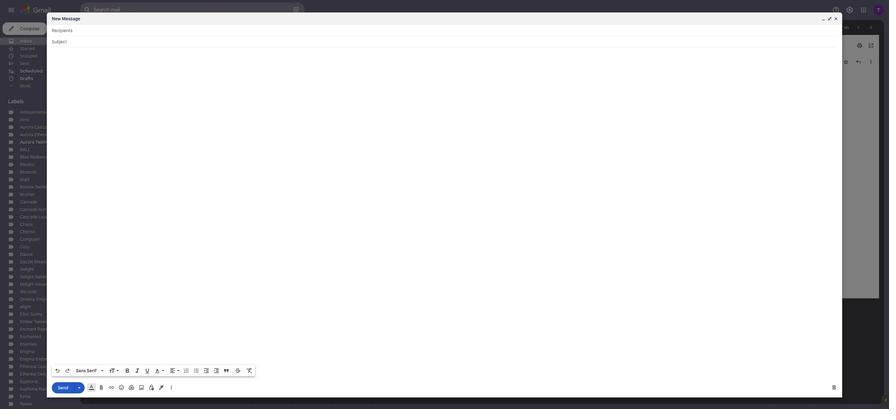 Task type: describe. For each thing, give the bounding box(es) containing it.
cascade laughter link
[[20, 215, 56, 220]]

aurora up laughter
[[38, 207, 52, 213]]

euphoria radiance link
[[20, 387, 57, 393]]

1 euphoria from the top
[[20, 380, 38, 385]]

bulleted list ‪(⌘⇧8)‬ image
[[193, 368, 200, 375]]

delight up the discardo link
[[20, 282, 34, 288]]

ball link
[[20, 147, 30, 153]]

numbered list ‪(⌘⇧7)‬ image
[[183, 368, 190, 375]]

new
[[52, 16, 61, 22]]

cascade up chaos
[[20, 215, 37, 220]]

breeze twinkle link
[[20, 185, 49, 190]]

aurora up "aurora twinkle" "link"
[[20, 132, 33, 138]]

more button
[[0, 82, 75, 90]]

brother
[[20, 192, 35, 198]]

145
[[844, 25, 850, 30]]

of 145
[[838, 25, 850, 30]]

arno
[[20, 117, 30, 123]]

rainbow
[[35, 275, 52, 280]]

compose
[[20, 26, 40, 32]]

insert emoji ‪(⌘⇧2)‬ image
[[118, 385, 125, 391]]

scheduled link
[[20, 68, 43, 74]]

scary
[[102, 41, 120, 50]]

starred
[[20, 46, 35, 52]]

delight down 'dazzle'
[[20, 267, 34, 273]]

minimize image
[[822, 16, 827, 21]]

elight
[[20, 305, 31, 310]]

settings image
[[846, 6, 854, 14]]

serif
[[87, 369, 97, 374]]

italic ‪(⌘i)‬ image
[[134, 368, 141, 375]]

ember twinkle link
[[20, 320, 48, 325]]

aurora ethereal link
[[20, 132, 51, 138]]

more
[[20, 83, 30, 89]]

redo ‪(⌘y)‬ image
[[64, 368, 71, 375]]

Subject field
[[52, 39, 838, 45]]

elight link
[[20, 305, 31, 310]]

delight down the delight link
[[20, 275, 34, 280]]

dance
[[20, 252, 33, 258]]

announcement arno aurora cascade aurora ethereal aurora twinkle ball bliss radiance blissful blossom brad breeze twinkle brother cascade cascade aurora cascade laughter chaos cherish computer cozy dance dazzle meadow delight delight rainbow delight velvet discardo dreamy enigma elight elixir sunny ember twinkle enchant ripple enchanted enemies enigma enigma ember ethereal cascade ethereal delight euphoria euphoria radiance extra flower
[[20, 110, 57, 408]]

cherish link
[[20, 230, 35, 235]]

drafts link
[[20, 76, 33, 82]]

scheduled
[[20, 68, 43, 74]]

toggle confidential mode image
[[148, 385, 155, 391]]

more send options image
[[76, 385, 82, 392]]

brad
[[20, 177, 29, 183]]

dance link
[[20, 252, 33, 258]]

cherish
[[20, 230, 35, 235]]

send button
[[52, 383, 74, 394]]

sans serif
[[76, 369, 97, 374]]

0 vertical spatial ethereal
[[34, 132, 51, 138]]

delight velvet link
[[20, 282, 47, 288]]

close image
[[834, 16, 839, 21]]

underline ‪(⌘u)‬ image
[[144, 369, 151, 375]]

quote ‪(⌘⇧9)‬ image
[[223, 368, 230, 375]]

0 vertical spatial ember
[[20, 320, 33, 325]]

compose button
[[2, 22, 47, 35]]

enemies link
[[20, 342, 37, 348]]

aurora down arno
[[20, 125, 33, 130]]

enigma link
[[20, 350, 35, 355]]

brother link
[[20, 192, 35, 198]]

blissful
[[20, 162, 34, 168]]

ripple
[[37, 327, 50, 333]]

delight rainbow link
[[20, 275, 52, 280]]

inbox for inbox 'button'
[[133, 43, 142, 48]]

insert link ‪(⌘k)‬ image
[[108, 385, 115, 391]]

delight down the ethereal cascade link
[[38, 372, 52, 378]]

indent more ‪(⌘])‬ image
[[213, 368, 220, 375]]

ethereal delight link
[[20, 372, 52, 378]]

1 horizontal spatial ember
[[36, 357, 49, 363]]

1 vertical spatial ethereal
[[20, 365, 36, 370]]

enigma ember link
[[20, 357, 49, 363]]

formatting options toolbar
[[52, 366, 255, 377]]

indent less ‪(⌘[)‬ image
[[203, 368, 210, 375]]

blossom
[[20, 170, 37, 175]]

inbox button
[[132, 43, 143, 48]]

announcement link
[[20, 110, 50, 115]]

enchanted
[[20, 335, 41, 340]]

important according to google magic. switch
[[123, 42, 129, 49]]

elixir
[[20, 312, 29, 318]]

inbox link
[[20, 38, 32, 44]]

main menu image
[[7, 6, 15, 14]]

discardo link
[[20, 290, 37, 295]]

2 vertical spatial enigma
[[20, 357, 35, 363]]

1 vertical spatial twinkle
[[35, 185, 49, 190]]

cascade down brother
[[20, 200, 37, 205]]

euphoria link
[[20, 380, 38, 385]]

undo ‪(⌘z)‬ image
[[54, 368, 61, 375]]

remove formatting ‪(⌘\)‬ image
[[246, 368, 253, 375]]

snoozed link
[[20, 53, 37, 59]]

blossom link
[[20, 170, 37, 175]]

cozy
[[20, 245, 30, 250]]

starred link
[[20, 46, 35, 52]]

discard draft ‪(⌘⇧d)‬ image
[[831, 385, 838, 391]]

delight link
[[20, 267, 34, 273]]

cascade up ethereal delight link
[[37, 365, 55, 370]]

enemies
[[20, 342, 37, 348]]

dreamy enigma link
[[20, 297, 51, 303]]

drafts
[[20, 76, 33, 82]]

2 vertical spatial ethereal
[[20, 372, 36, 378]]

1 vertical spatial enigma
[[20, 350, 35, 355]]

new message
[[52, 16, 80, 22]]

of
[[839, 25, 843, 30]]

sunny
[[30, 312, 43, 318]]

new message dialog
[[47, 12, 843, 398]]

send
[[58, 386, 68, 391]]

announcement
[[20, 110, 50, 115]]



Task type: locate. For each thing, give the bounding box(es) containing it.
0 horizontal spatial ember
[[20, 320, 33, 325]]

2 euphoria from the top
[[20, 387, 38, 393]]

sent link
[[20, 61, 29, 67]]

computer
[[20, 237, 40, 243]]

inbox inside labels navigation
[[20, 38, 32, 44]]

euphoria down ethereal delight link
[[20, 380, 38, 385]]

elixir sunny link
[[20, 312, 43, 318]]

strikethrough ‪(⌘⇧x)‬ image
[[235, 368, 241, 375]]

snoozed
[[20, 53, 37, 59]]

pop out image
[[828, 16, 833, 21]]

ethereal
[[34, 132, 51, 138], [20, 365, 36, 370], [20, 372, 36, 378]]

twinkle up ripple
[[34, 320, 48, 325]]

Message Body text field
[[52, 51, 838, 364]]

search mail image
[[82, 4, 93, 16]]

1 vertical spatial radiance
[[39, 387, 57, 393]]

2 vertical spatial twinkle
[[34, 320, 48, 325]]

twinkle down aurora ethereal link
[[35, 140, 51, 145]]

sans
[[76, 369, 86, 374]]

enigma down enemies
[[20, 350, 35, 355]]

enigma down velvet
[[36, 297, 51, 303]]

aurora
[[20, 125, 33, 130], [20, 132, 33, 138], [20, 140, 34, 145], [38, 207, 52, 213]]

euphoria down euphoria link
[[20, 387, 38, 393]]

dreamy
[[20, 297, 35, 303]]

twinkle
[[35, 140, 51, 145], [35, 185, 49, 190], [34, 320, 48, 325]]

insert files using drive image
[[128, 385, 135, 391]]

blissful link
[[20, 162, 34, 168]]

ember
[[20, 320, 33, 325], [36, 357, 49, 363]]

aurora twinkle link
[[20, 140, 51, 145]]

arno link
[[20, 117, 30, 123]]

sent
[[20, 61, 29, 67]]

advanced search options image
[[290, 3, 302, 16]]

aurora up ball link
[[20, 140, 34, 145]]

labels
[[8, 99, 24, 105]]

chaos
[[20, 222, 33, 228]]

cascade link
[[20, 200, 37, 205]]

inbox up starred at top left
[[20, 38, 32, 44]]

Not starred checkbox
[[843, 59, 850, 65]]

ethereal down enigma ember link
[[20, 365, 36, 370]]

cascade down cascade link
[[20, 207, 37, 213]]

meadow
[[34, 260, 51, 265]]

radiance
[[30, 155, 48, 160], [39, 387, 57, 393]]

euphoria
[[20, 380, 38, 385], [20, 387, 38, 393]]

radiance up blissful link
[[30, 155, 48, 160]]

velvet
[[35, 282, 47, 288]]

bliss
[[20, 155, 29, 160]]

more options image
[[170, 385, 173, 391]]

ember up enchant
[[20, 320, 33, 325]]

1 horizontal spatial inbox
[[133, 43, 142, 48]]

inbox for the inbox link
[[20, 38, 32, 44]]

cozy link
[[20, 245, 30, 250]]

0 vertical spatial euphoria
[[20, 380, 38, 385]]

dazzle
[[20, 260, 33, 265]]

attach files image
[[98, 385, 105, 391]]

ethereal down aurora cascade link
[[34, 132, 51, 138]]

inbox right the important according to google magic. switch at the left of page
[[133, 43, 142, 48]]

enchant
[[20, 327, 36, 333]]

extra link
[[20, 395, 30, 400]]

cascade
[[34, 125, 52, 130], [20, 200, 37, 205], [20, 207, 37, 213], [20, 215, 37, 220], [37, 365, 55, 370]]

0 vertical spatial enigma
[[36, 297, 51, 303]]

inbox
[[20, 38, 32, 44], [133, 43, 142, 48]]

ember up the ethereal cascade link
[[36, 357, 49, 363]]

sans serif option
[[75, 368, 100, 375]]

cascade aurora link
[[20, 207, 52, 213]]

extra
[[20, 395, 30, 400]]

flower link
[[20, 402, 32, 408]]

chaos link
[[20, 222, 33, 228]]

laughter
[[38, 215, 56, 220]]

message
[[62, 16, 80, 22]]

starred snoozed sent scheduled drafts
[[20, 46, 43, 82]]

0 vertical spatial radiance
[[30, 155, 48, 160]]

discardo
[[20, 290, 37, 295]]

0 horizontal spatial inbox
[[20, 38, 32, 44]]

aurora cascade link
[[20, 125, 52, 130]]

0 vertical spatial twinkle
[[35, 140, 51, 145]]

breeze
[[20, 185, 34, 190]]

flower
[[20, 402, 32, 408]]

enchanted link
[[20, 335, 41, 340]]

1 vertical spatial euphoria
[[20, 387, 38, 393]]

bliss radiance link
[[20, 155, 48, 160]]

cascade up aurora ethereal link
[[34, 125, 52, 130]]

insert signature image
[[158, 385, 165, 391]]

recipients
[[52, 28, 72, 33]]

enigma down enigma link
[[20, 357, 35, 363]]

labels navigation
[[0, 20, 80, 410]]

dazzle meadow link
[[20, 260, 51, 265]]

ethereal cascade link
[[20, 365, 55, 370]]

delight
[[20, 267, 34, 273], [20, 275, 34, 280], [20, 282, 34, 288], [38, 372, 52, 378]]

brad link
[[20, 177, 29, 183]]

insert photo image
[[138, 385, 145, 391]]

None search field
[[80, 2, 305, 17]]

inbox inside 'button'
[[133, 43, 142, 48]]

ball
[[20, 147, 30, 153]]

computer link
[[20, 237, 40, 243]]

radiance left send
[[39, 387, 57, 393]]

1 vertical spatial ember
[[36, 357, 49, 363]]

twinkle right breeze
[[35, 185, 49, 190]]

labels heading
[[8, 99, 66, 105]]

bold ‪(⌘b)‬ image
[[124, 368, 131, 375]]

enchant ripple link
[[20, 327, 50, 333]]

ethereal up euphoria link
[[20, 372, 36, 378]]



Task type: vqa. For each thing, say whether or not it's contained in the screenshot.
pop out icon
yes



